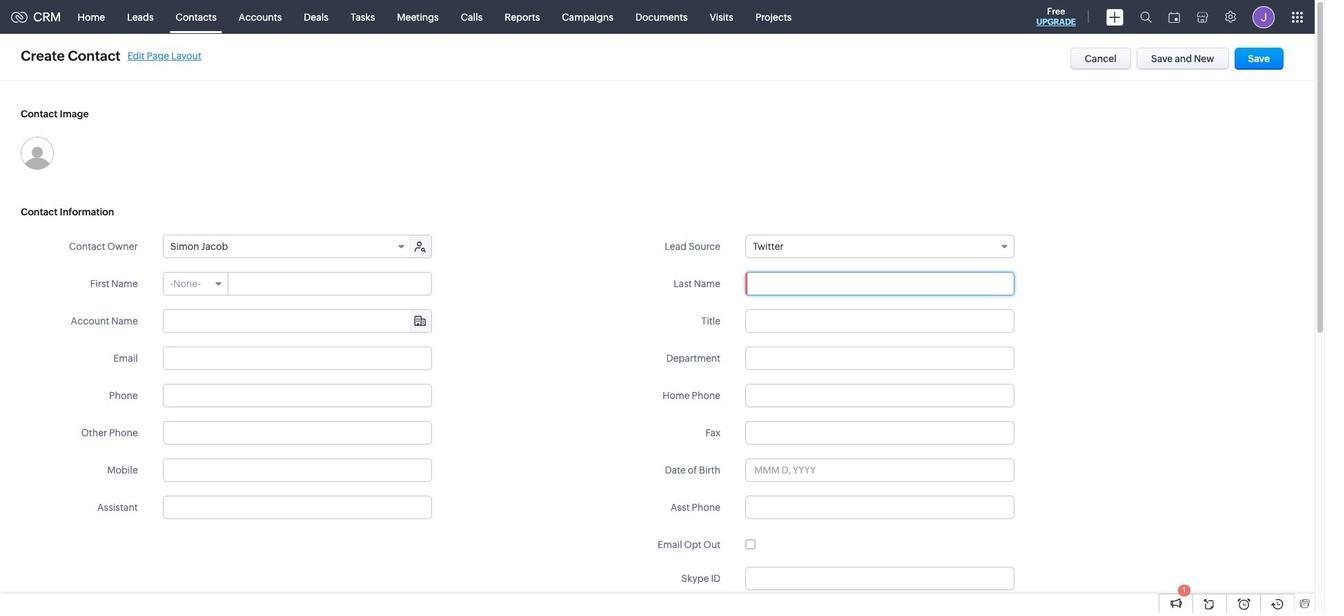 Task type: locate. For each thing, give the bounding box(es) containing it.
MMM D, YYYY text field
[[746, 458, 1015, 482]]

profile image
[[1253, 6, 1275, 28]]

None field
[[746, 235, 1015, 258], [163, 235, 411, 258], [163, 273, 228, 295], [163, 310, 431, 332], [746, 235, 1015, 258], [163, 235, 411, 258], [163, 273, 228, 295], [163, 310, 431, 332]]

None text field
[[746, 272, 1015, 295], [229, 273, 431, 295], [746, 347, 1015, 370], [163, 384, 432, 407], [163, 458, 432, 482], [746, 272, 1015, 295], [229, 273, 431, 295], [746, 347, 1015, 370], [163, 384, 432, 407], [163, 458, 432, 482]]

search element
[[1132, 0, 1161, 34]]

image image
[[21, 137, 54, 170]]

None text field
[[746, 309, 1015, 333], [163, 347, 432, 370], [746, 384, 1015, 407], [163, 421, 432, 445], [746, 421, 1015, 445], [163, 496, 432, 519], [746, 496, 1015, 519], [746, 567, 1015, 590], [746, 309, 1015, 333], [163, 347, 432, 370], [746, 384, 1015, 407], [163, 421, 432, 445], [746, 421, 1015, 445], [163, 496, 432, 519], [746, 496, 1015, 519], [746, 567, 1015, 590]]

logo image
[[11, 11, 28, 22]]

create menu image
[[1107, 9, 1124, 25]]

create menu element
[[1098, 0, 1132, 33]]



Task type: vqa. For each thing, say whether or not it's contained in the screenshot.
Mmm D, Yyyy text box
yes



Task type: describe. For each thing, give the bounding box(es) containing it.
calendar image
[[1169, 11, 1181, 22]]

search image
[[1141, 11, 1152, 23]]

profile element
[[1245, 0, 1283, 33]]



